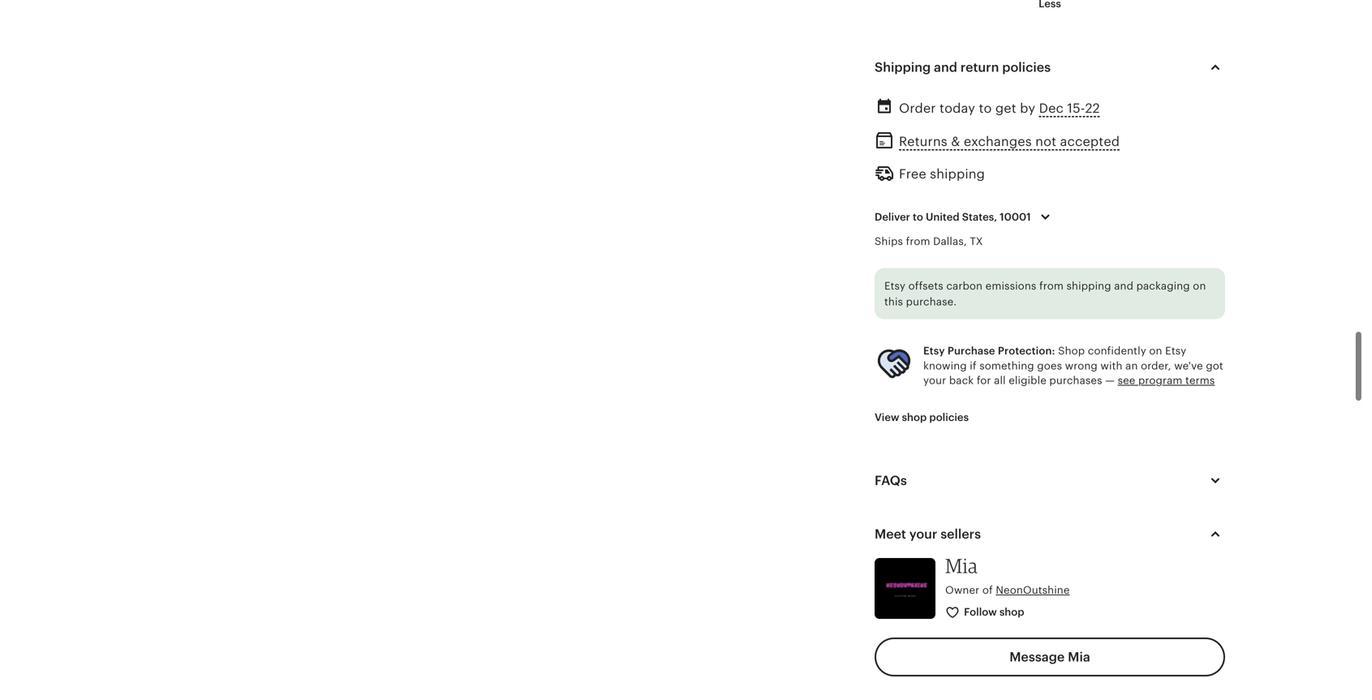 Task type: describe. For each thing, give the bounding box(es) containing it.
free
[[899, 167, 927, 182]]

10001
[[1000, 211, 1031, 223]]

and inside dropdown button
[[934, 60, 958, 74]]

view shop policies button
[[863, 403, 981, 432]]

knowing
[[924, 360, 967, 372]]

purchase.
[[906, 296, 957, 308]]

meet your sellers
[[875, 527, 981, 542]]

neonoutshine link
[[996, 584, 1070, 596]]

all
[[994, 375, 1006, 387]]

see program terms link
[[1118, 375, 1215, 387]]

ships from dallas, tx
[[875, 235, 983, 247]]

get
[[996, 101, 1017, 115]]

order
[[899, 101, 936, 115]]

free shipping
[[899, 167, 985, 182]]

packaging
[[1137, 280, 1190, 292]]

accepted
[[1060, 134, 1120, 149]]

policies inside dropdown button
[[1002, 60, 1051, 74]]

shop
[[1058, 345, 1085, 357]]

with
[[1101, 360, 1123, 372]]

0 horizontal spatial from
[[906, 235, 931, 247]]

to inside dropdown button
[[913, 211, 923, 223]]

message mia
[[1010, 650, 1091, 664]]

meet
[[875, 527, 906, 542]]

ships
[[875, 235, 903, 247]]

etsy for etsy offsets carbon emissions from shipping and packaging on this purchase.
[[885, 280, 906, 292]]

return
[[961, 60, 999, 74]]

mia inside button
[[1068, 650, 1091, 664]]

faqs button
[[860, 461, 1240, 500]]

purchase
[[948, 345, 995, 357]]

faqs
[[875, 474, 907, 488]]

shop confidently on etsy knowing if something goes wrong with an order, we've got your back for all eligible purchases —
[[924, 345, 1224, 387]]

follow
[[964, 606, 997, 619]]

dec 15-22 button
[[1039, 96, 1100, 120]]

shipping
[[875, 60, 931, 74]]

message mia button
[[875, 638, 1225, 677]]

deliver to united states, 10001
[[875, 211, 1031, 223]]

this
[[885, 296, 903, 308]]

order,
[[1141, 360, 1172, 372]]

your inside meet your sellers dropdown button
[[910, 527, 938, 542]]

see program terms
[[1118, 375, 1215, 387]]

0 vertical spatial shipping
[[930, 167, 985, 182]]

exchanges
[[964, 134, 1032, 149]]

—
[[1106, 375, 1115, 387]]

of
[[983, 584, 993, 596]]

something
[[980, 360, 1034, 372]]

carbon
[[947, 280, 983, 292]]

states,
[[962, 211, 997, 223]]

&
[[951, 134, 961, 149]]

meet your sellers button
[[860, 515, 1240, 554]]

dallas,
[[933, 235, 967, 247]]

terms
[[1186, 375, 1215, 387]]

from inside etsy offsets carbon emissions from shipping and packaging on this purchase.
[[1040, 280, 1064, 292]]

policies inside button
[[930, 411, 969, 423]]

an
[[1126, 360, 1138, 372]]

shop for follow
[[1000, 606, 1025, 619]]



Task type: vqa. For each thing, say whether or not it's contained in the screenshot.
Message Mia button
yes



Task type: locate. For each thing, give the bounding box(es) containing it.
0 horizontal spatial to
[[913, 211, 923, 223]]

1 vertical spatial shipping
[[1067, 280, 1112, 292]]

1 vertical spatial shop
[[1000, 606, 1025, 619]]

0 vertical spatial and
[[934, 60, 958, 74]]

offsets
[[909, 280, 944, 292]]

1 vertical spatial to
[[913, 211, 923, 223]]

0 horizontal spatial and
[[934, 60, 958, 74]]

shipping and return policies
[[875, 60, 1051, 74]]

0 horizontal spatial on
[[1149, 345, 1163, 357]]

neonoutshine
[[996, 584, 1070, 596]]

etsy offsets carbon emissions from shipping and packaging on this purchase.
[[885, 280, 1206, 308]]

1 horizontal spatial from
[[1040, 280, 1064, 292]]

etsy inside the shop confidently on etsy knowing if something goes wrong with an order, we've got your back for all eligible purchases —
[[1166, 345, 1187, 357]]

0 horizontal spatial shipping
[[930, 167, 985, 182]]

etsy up knowing
[[924, 345, 945, 357]]

22
[[1085, 101, 1100, 115]]

0 vertical spatial mia
[[945, 554, 978, 578]]

1 vertical spatial policies
[[930, 411, 969, 423]]

not
[[1036, 134, 1057, 149]]

and left packaging
[[1114, 280, 1134, 292]]

to left the "get"
[[979, 101, 992, 115]]

1 horizontal spatial policies
[[1002, 60, 1051, 74]]

0 vertical spatial on
[[1193, 280, 1206, 292]]

follow shop button
[[933, 598, 1038, 628]]

1 horizontal spatial to
[[979, 101, 992, 115]]

to
[[979, 101, 992, 115], [913, 211, 923, 223]]

wrong
[[1065, 360, 1098, 372]]

your down knowing
[[924, 375, 946, 387]]

and left return
[[934, 60, 958, 74]]

0 vertical spatial from
[[906, 235, 931, 247]]

0 vertical spatial your
[[924, 375, 946, 387]]

1 vertical spatial from
[[1040, 280, 1064, 292]]

etsy up this
[[885, 280, 906, 292]]

policies down back
[[930, 411, 969, 423]]

program
[[1139, 375, 1183, 387]]

mia image
[[875, 558, 936, 619]]

etsy for etsy purchase protection:
[[924, 345, 945, 357]]

on inside etsy offsets carbon emissions from shipping and packaging on this purchase.
[[1193, 280, 1206, 292]]

protection:
[[998, 345, 1055, 357]]

mia
[[945, 554, 978, 578], [1068, 650, 1091, 664]]

see
[[1118, 375, 1136, 387]]

0 horizontal spatial mia
[[945, 554, 978, 578]]

mia inside mia owner of neonoutshine
[[945, 554, 978, 578]]

owner
[[945, 584, 980, 596]]

view shop policies
[[875, 411, 969, 423]]

shop right view
[[902, 411, 927, 423]]

follow shop
[[964, 606, 1025, 619]]

shipping up shop
[[1067, 280, 1112, 292]]

returns & exchanges not accepted button
[[899, 130, 1120, 154]]

0 horizontal spatial etsy
[[885, 280, 906, 292]]

on up order,
[[1149, 345, 1163, 357]]

from right ships
[[906, 235, 931, 247]]

mia right message
[[1068, 650, 1091, 664]]

sellers
[[941, 527, 981, 542]]

back
[[949, 375, 974, 387]]

returns & exchanges not accepted
[[899, 134, 1120, 149]]

etsy
[[885, 280, 906, 292], [924, 345, 945, 357], [1166, 345, 1187, 357]]

etsy inside etsy offsets carbon emissions from shipping and packaging on this purchase.
[[885, 280, 906, 292]]

shipping
[[930, 167, 985, 182], [1067, 280, 1112, 292]]

for
[[977, 375, 991, 387]]

dec
[[1039, 101, 1064, 115]]

mia owner of neonoutshine
[[945, 554, 1070, 596]]

from right emissions
[[1040, 280, 1064, 292]]

shipping inside etsy offsets carbon emissions from shipping and packaging on this purchase.
[[1067, 280, 1112, 292]]

united
[[926, 211, 960, 223]]

15-
[[1068, 101, 1085, 115]]

on
[[1193, 280, 1206, 292], [1149, 345, 1163, 357]]

deliver to united states, 10001 button
[[863, 200, 1068, 234]]

shop
[[902, 411, 927, 423], [1000, 606, 1025, 619]]

order today to get by dec 15-22
[[899, 101, 1100, 115]]

1 vertical spatial your
[[910, 527, 938, 542]]

your inside the shop confidently on etsy knowing if something goes wrong with an order, we've got your back for all eligible purchases —
[[924, 375, 946, 387]]

1 horizontal spatial shop
[[1000, 606, 1025, 619]]

shop for view
[[902, 411, 927, 423]]

and
[[934, 60, 958, 74], [1114, 280, 1134, 292]]

if
[[970, 360, 977, 372]]

1 vertical spatial and
[[1114, 280, 1134, 292]]

1 vertical spatial mia
[[1068, 650, 1091, 664]]

from
[[906, 235, 931, 247], [1040, 280, 1064, 292]]

0 vertical spatial policies
[[1002, 60, 1051, 74]]

mia up owner on the right bottom
[[945, 554, 978, 578]]

emissions
[[986, 280, 1037, 292]]

0 vertical spatial shop
[[902, 411, 927, 423]]

by
[[1020, 101, 1036, 115]]

0 horizontal spatial policies
[[930, 411, 969, 423]]

etsy up we've
[[1166, 345, 1187, 357]]

message
[[1010, 650, 1065, 664]]

your
[[924, 375, 946, 387], [910, 527, 938, 542]]

policies up by
[[1002, 60, 1051, 74]]

tx
[[970, 235, 983, 247]]

1 horizontal spatial mia
[[1068, 650, 1091, 664]]

on right packaging
[[1193, 280, 1206, 292]]

0 vertical spatial to
[[979, 101, 992, 115]]

0 horizontal spatial shop
[[902, 411, 927, 423]]

shipping and return policies button
[[860, 48, 1240, 87]]

deliver
[[875, 211, 910, 223]]

goes
[[1037, 360, 1062, 372]]

your right meet
[[910, 527, 938, 542]]

policies
[[1002, 60, 1051, 74], [930, 411, 969, 423]]

shop down neonoutshine link
[[1000, 606, 1025, 619]]

1 horizontal spatial and
[[1114, 280, 1134, 292]]

shipping down & at top right
[[930, 167, 985, 182]]

1 horizontal spatial etsy
[[924, 345, 945, 357]]

eligible
[[1009, 375, 1047, 387]]

on inside the shop confidently on etsy knowing if something goes wrong with an order, we've got your back for all eligible purchases —
[[1149, 345, 1163, 357]]

etsy purchase protection:
[[924, 345, 1055, 357]]

1 horizontal spatial shipping
[[1067, 280, 1112, 292]]

1 vertical spatial on
[[1149, 345, 1163, 357]]

returns
[[899, 134, 948, 149]]

got
[[1206, 360, 1224, 372]]

we've
[[1174, 360, 1203, 372]]

and inside etsy offsets carbon emissions from shipping and packaging on this purchase.
[[1114, 280, 1134, 292]]

view
[[875, 411, 900, 423]]

confidently
[[1088, 345, 1147, 357]]

1 horizontal spatial on
[[1193, 280, 1206, 292]]

to left united
[[913, 211, 923, 223]]

today
[[940, 101, 976, 115]]

purchases
[[1050, 375, 1103, 387]]

2 horizontal spatial etsy
[[1166, 345, 1187, 357]]



